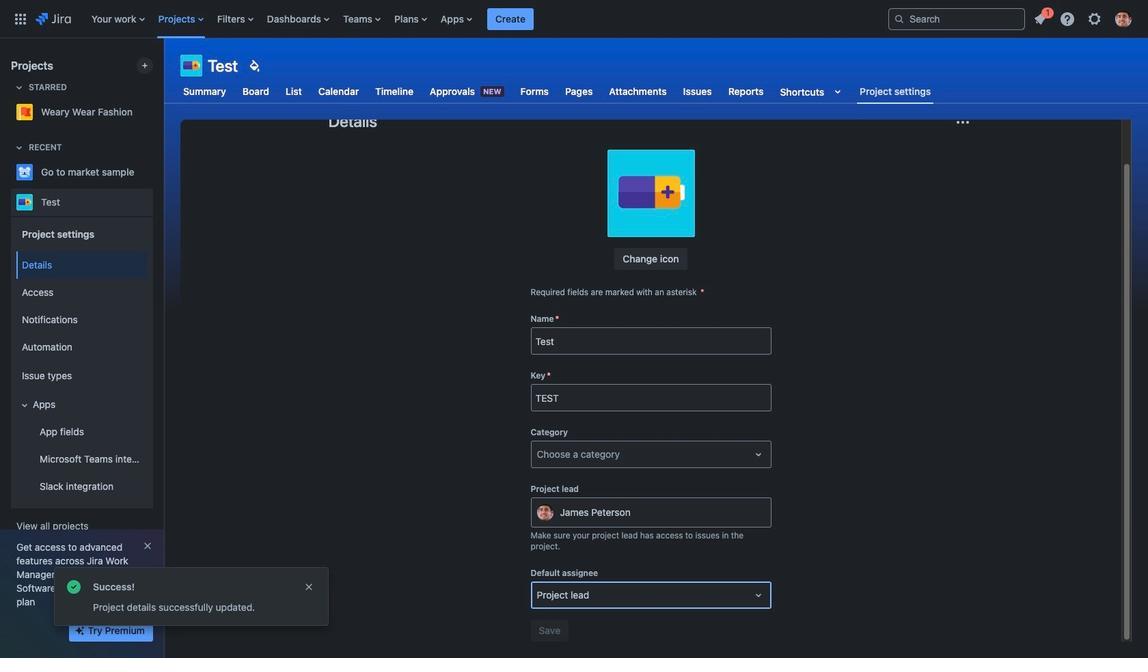 Task type: vqa. For each thing, say whether or not it's contained in the screenshot.
Bold ⌘B icon
no



Task type: locate. For each thing, give the bounding box(es) containing it.
1 horizontal spatial list
[[1028, 5, 1140, 31]]

0 horizontal spatial list
[[85, 0, 878, 38]]

appswitcher icon image
[[12, 11, 29, 27]]

group
[[14, 216, 148, 509], [14, 247, 148, 504]]

banner
[[0, 0, 1148, 38]]

None text field
[[537, 448, 539, 461]]

None field
[[531, 329, 771, 353], [531, 386, 771, 410], [531, 329, 771, 353], [531, 386, 771, 410]]

set project background image
[[246, 57, 263, 74]]

list
[[85, 0, 878, 38], [1028, 5, 1140, 31]]

close premium upgrade banner image
[[142, 541, 153, 552]]

0 vertical spatial add to starred image
[[149, 164, 165, 180]]

collapse starred projects image
[[11, 79, 27, 96]]

search image
[[894, 13, 905, 24]]

more image
[[954, 114, 971, 131]]

None search field
[[889, 8, 1025, 30]]

jira image
[[36, 11, 71, 27], [36, 11, 71, 27]]

success image
[[66, 579, 82, 595]]

project avatar image
[[607, 150, 695, 237]]

alert
[[55, 568, 328, 625]]

2 group from the top
[[14, 247, 148, 504]]

collapse recent projects image
[[11, 139, 27, 156]]

list item
[[487, 0, 534, 38], [1028, 5, 1054, 30]]

open image
[[750, 587, 767, 604]]

help image
[[1059, 11, 1076, 27]]

1 vertical spatial add to starred image
[[149, 194, 165, 211]]

create project image
[[139, 60, 150, 71]]

tab list
[[172, 79, 942, 104]]

expand image
[[16, 397, 33, 414]]

add to starred image
[[149, 164, 165, 180], [149, 194, 165, 211]]



Task type: describe. For each thing, give the bounding box(es) containing it.
your profile and settings image
[[1115, 11, 1132, 27]]

open image
[[750, 446, 767, 463]]

0 horizontal spatial list item
[[487, 0, 534, 38]]

dismiss image
[[303, 582, 314, 593]]

Search field
[[889, 8, 1025, 30]]

2 add to starred image from the top
[[149, 194, 165, 211]]

1 add to starred image from the top
[[149, 164, 165, 180]]

notifications image
[[1032, 11, 1048, 27]]

primary element
[[8, 0, 878, 38]]

remove from starred image
[[149, 104, 165, 120]]

sidebar navigation image
[[149, 55, 179, 82]]

1 group from the top
[[14, 216, 148, 509]]

1 horizontal spatial list item
[[1028, 5, 1054, 30]]

settings image
[[1087, 11, 1103, 27]]



